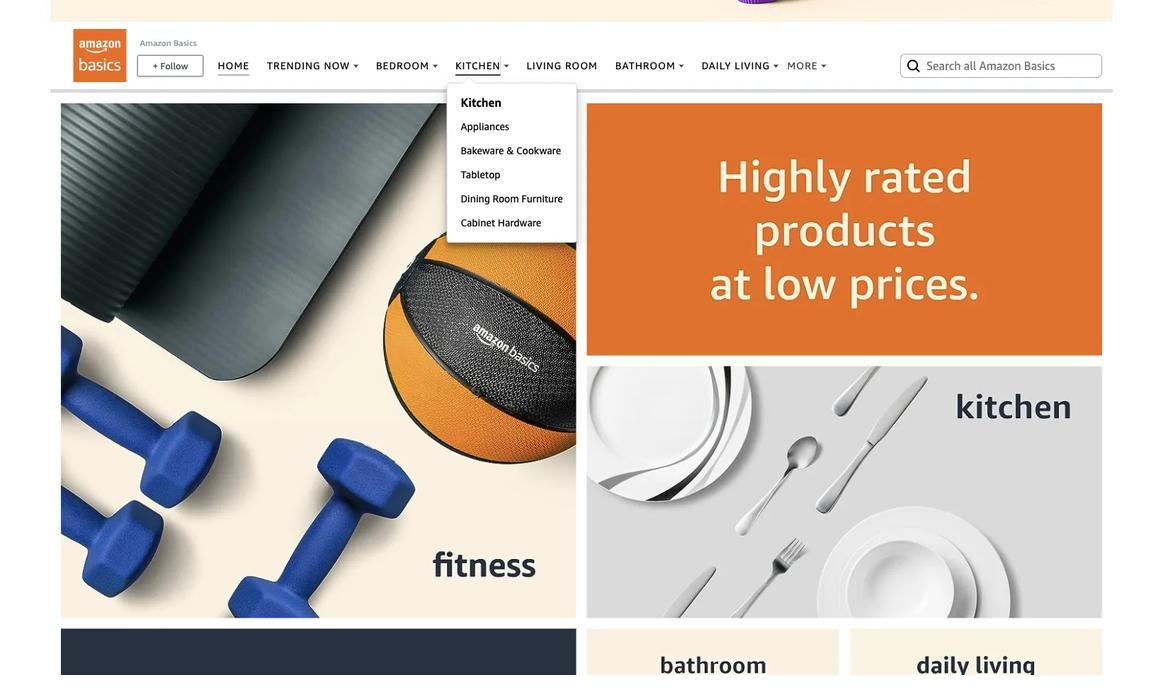 Task type: locate. For each thing, give the bounding box(es) containing it.
Search all Amazon Basics search field
[[927, 54, 1079, 78]]

amazon basics logo image
[[73, 29, 126, 82]]

+ follow button
[[138, 56, 203, 76]]

amazon
[[140, 37, 171, 47]]

amazon basics link
[[140, 37, 197, 47]]



Task type: describe. For each thing, give the bounding box(es) containing it.
basics
[[174, 37, 197, 47]]

+
[[153, 60, 158, 71]]

search image
[[905, 57, 922, 74]]

amazon basics
[[140, 37, 197, 47]]

follow
[[160, 60, 188, 71]]

+ follow
[[153, 60, 188, 71]]



Task type: vqa. For each thing, say whether or not it's contained in the screenshot.
Follow
yes



